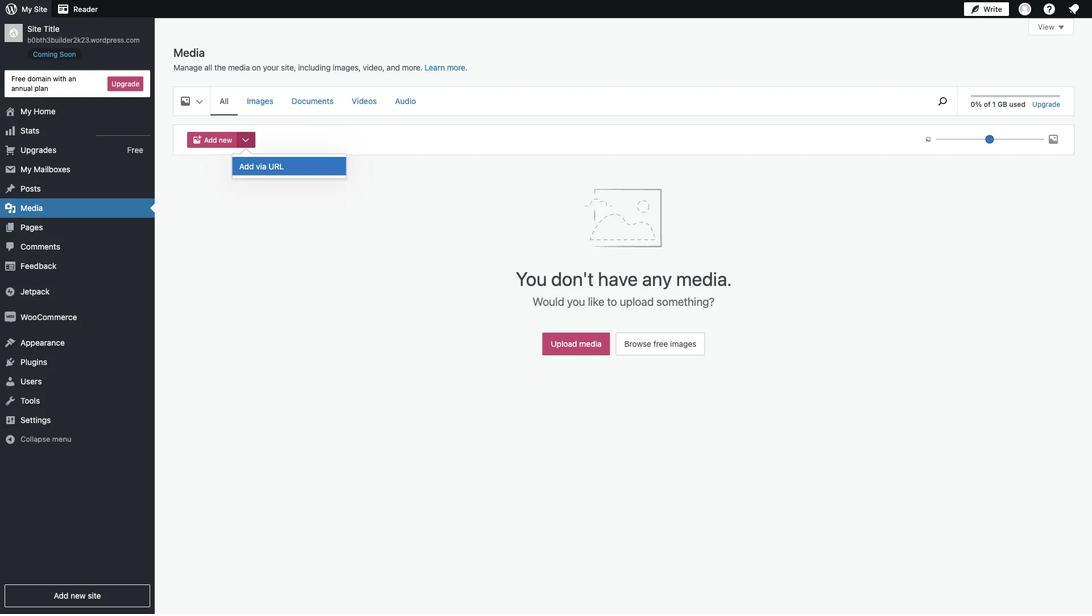 Task type: describe. For each thing, give the bounding box(es) containing it.
images
[[247, 96, 274, 106]]

img image for woocommerce
[[5, 312, 16, 323]]

appearance link
[[0, 334, 155, 353]]

free for free
[[127, 145, 143, 155]]

reader
[[73, 5, 98, 13]]

free domain with an annual plan
[[11, 75, 76, 92]]

images
[[671, 339, 697, 349]]

audio
[[395, 96, 416, 106]]

like
[[588, 295, 605, 308]]

upload
[[551, 339, 577, 349]]

my site
[[22, 5, 47, 13]]

upgrades
[[20, 145, 56, 155]]

with
[[53, 75, 67, 83]]

none search field inside you don't have any media. main content
[[929, 87, 958, 116]]

feedback
[[20, 262, 56, 271]]

learn more link
[[425, 63, 466, 72]]

domain
[[28, 75, 51, 83]]

url
[[269, 162, 284, 171]]

plugins
[[20, 358, 47, 367]]

your
[[263, 63, 279, 72]]

add new site link
[[5, 585, 150, 608]]

0% of 1 gb used
[[971, 100, 1026, 108]]

add for add new
[[204, 136, 217, 144]]

site title b0bth3builder2k23.wordpress.com
[[27, 24, 140, 44]]

posts link
[[0, 179, 155, 199]]

tools
[[20, 396, 40, 406]]

new for add new
[[219, 136, 232, 144]]

comments link
[[0, 237, 155, 257]]

media link
[[0, 199, 155, 218]]

you
[[567, 295, 586, 308]]

images,
[[333, 63, 361, 72]]

jetpack
[[20, 287, 50, 297]]

add for add via url
[[239, 162, 254, 171]]

upgrade button
[[108, 76, 143, 91]]

all
[[220, 96, 229, 106]]

pages link
[[0, 218, 155, 237]]

add for add new site
[[54, 592, 68, 601]]

my home link
[[0, 102, 155, 121]]

add new
[[204, 136, 232, 144]]

0 vertical spatial site
[[34, 5, 47, 13]]

documents
[[292, 96, 334, 106]]

documents link
[[283, 87, 343, 114]]

add new site
[[54, 592, 101, 601]]

my mailboxes
[[20, 165, 70, 174]]

my home
[[20, 107, 56, 116]]

you don't have any media. main content
[[174, 18, 1074, 361]]

settings
[[20, 416, 51, 425]]

users
[[20, 377, 42, 386]]

1
[[993, 100, 996, 108]]

you don't have any media. would you like to upload something?
[[516, 267, 732, 308]]

new for add new site
[[71, 592, 86, 601]]

an
[[68, 75, 76, 83]]

media manage all the media on your site, including images, video, and more. learn more .
[[174, 46, 468, 72]]

videos link
[[343, 87, 386, 114]]

my site link
[[0, 0, 52, 18]]

upgrade inside button
[[112, 80, 139, 88]]

audio link
[[386, 87, 425, 114]]

appearance
[[20, 338, 65, 348]]

write
[[984, 5, 1003, 13]]

soon
[[60, 50, 76, 58]]

would
[[533, 295, 565, 308]]

free
[[654, 339, 668, 349]]

manage
[[174, 63, 202, 72]]

woocommerce
[[20, 313, 77, 322]]

images link
[[238, 87, 283, 114]]

jetpack link
[[0, 282, 155, 302]]

annual plan
[[11, 84, 48, 92]]

media.
[[677, 267, 732, 290]]

browse free images
[[625, 339, 697, 349]]

of
[[984, 100, 991, 108]]

my for my mailboxes
[[20, 165, 32, 174]]

stats
[[20, 126, 39, 135]]

coming
[[33, 50, 58, 58]]

site,
[[281, 63, 296, 72]]



Task type: locate. For each thing, give the bounding box(es) containing it.
add inside "link"
[[54, 592, 68, 601]]

on
[[252, 63, 261, 72]]

you
[[516, 267, 547, 290]]

feedback link
[[0, 257, 155, 276]]

img image inside woocommerce link
[[5, 312, 16, 323]]

img image left jetpack
[[5, 286, 16, 298]]

add new group
[[187, 132, 260, 148]]

new inside "add new site" "link"
[[71, 592, 86, 601]]

my mailboxes link
[[0, 160, 155, 179]]

.
[[466, 63, 468, 72]]

my up posts
[[20, 165, 32, 174]]

home
[[34, 107, 56, 116]]

menu inside you don't have any media. main content
[[211, 87, 923, 116]]

1 vertical spatial add
[[239, 162, 254, 171]]

upload media
[[551, 339, 602, 349]]

img image left woocommerce
[[5, 312, 16, 323]]

free
[[11, 75, 26, 83], [127, 145, 143, 155]]

pages
[[20, 223, 43, 232]]

manage your notifications image
[[1068, 2, 1081, 16]]

media
[[174, 46, 205, 59], [20, 204, 43, 213]]

browse
[[625, 339, 652, 349]]

collapse menu
[[20, 435, 71, 444]]

tools link
[[0, 392, 155, 411]]

users link
[[0, 372, 155, 392]]

any
[[642, 267, 672, 290]]

free up annual plan
[[11, 75, 26, 83]]

add via url tooltip
[[232, 148, 353, 179]]

my inside 'link'
[[20, 165, 32, 174]]

menu containing all
[[211, 87, 923, 116]]

upgrade
[[112, 80, 139, 88], [1033, 100, 1061, 108]]

site up title
[[34, 5, 47, 13]]

2 horizontal spatial add
[[239, 162, 254, 171]]

media
[[228, 63, 250, 72], [580, 339, 602, 349]]

closed image
[[1059, 26, 1065, 30]]

add left via
[[239, 162, 254, 171]]

0 horizontal spatial new
[[71, 592, 86, 601]]

and
[[387, 63, 400, 72]]

write link
[[965, 0, 1010, 18]]

plugins link
[[0, 353, 155, 372]]

0 vertical spatial my
[[22, 5, 32, 13]]

open search image
[[929, 94, 958, 108]]

add via url button
[[232, 157, 346, 176]]

site
[[88, 592, 101, 601]]

2 vertical spatial my
[[20, 165, 32, 174]]

don't
[[551, 267, 594, 290]]

learn more
[[425, 63, 466, 72]]

more.
[[402, 63, 423, 72]]

add via url
[[239, 162, 284, 171]]

None range field
[[937, 134, 1045, 145]]

0 vertical spatial img image
[[5, 286, 16, 298]]

media left the on
[[228, 63, 250, 72]]

media for media manage all the media on your site, including images, video, and more. learn more .
[[174, 46, 205, 59]]

collapse menu link
[[0, 430, 155, 449]]

1 horizontal spatial add
[[204, 136, 217, 144]]

the
[[214, 63, 226, 72]]

0 vertical spatial free
[[11, 75, 26, 83]]

media up pages
[[20, 204, 43, 213]]

menu
[[52, 435, 71, 444]]

1 vertical spatial my
[[20, 107, 32, 116]]

upgrade right used
[[1033, 100, 1061, 108]]

posts
[[20, 184, 41, 194]]

media inside 'media manage all the media on your site, including images, video, and more. learn more .'
[[174, 46, 205, 59]]

0%
[[971, 100, 983, 108]]

0 horizontal spatial free
[[11, 75, 26, 83]]

1 horizontal spatial media
[[174, 46, 205, 59]]

browse free images button
[[616, 333, 705, 356]]

upgrade up highest hourly views 0 image
[[112, 80, 139, 88]]

mailboxes
[[34, 165, 70, 174]]

collapse
[[20, 435, 50, 444]]

1 horizontal spatial upgrade
[[1033, 100, 1061, 108]]

my for my home
[[20, 107, 32, 116]]

my profile image
[[1019, 3, 1032, 15]]

img image for jetpack
[[5, 286, 16, 298]]

upload
[[620, 295, 654, 308]]

media up the manage at left top
[[174, 46, 205, 59]]

0 vertical spatial media
[[174, 46, 205, 59]]

1 vertical spatial new
[[71, 592, 86, 601]]

add via url menu
[[232, 154, 346, 178]]

0 horizontal spatial upgrade
[[112, 80, 139, 88]]

including
[[298, 63, 331, 72]]

my left home
[[20, 107, 32, 116]]

new left site
[[71, 592, 86, 601]]

woocommerce link
[[0, 308, 155, 327]]

0 horizontal spatial media
[[228, 63, 250, 72]]

site left title
[[27, 24, 41, 34]]

highest hourly views 0 image
[[96, 129, 150, 136]]

my left the reader link
[[22, 5, 32, 13]]

view
[[1039, 22, 1055, 31]]

img image inside jetpack link
[[5, 286, 16, 298]]

1 vertical spatial site
[[27, 24, 41, 34]]

via
[[256, 162, 267, 171]]

0 horizontal spatial media
[[20, 204, 43, 213]]

0 vertical spatial new
[[219, 136, 232, 144]]

gb
[[998, 100, 1008, 108]]

media inside 'media manage all the media on your site, including images, video, and more. learn more .'
[[228, 63, 250, 72]]

0 vertical spatial add
[[204, 136, 217, 144]]

1 img image from the top
[[5, 286, 16, 298]]

add left site
[[54, 592, 68, 601]]

1 horizontal spatial new
[[219, 136, 232, 144]]

help image
[[1043, 2, 1057, 16]]

view button
[[1029, 18, 1074, 35]]

2 vertical spatial add
[[54, 592, 68, 601]]

1 horizontal spatial media
[[580, 339, 602, 349]]

something?
[[657, 295, 715, 308]]

add inside group
[[204, 136, 217, 144]]

b0bth3builder2k23.wordpress.com
[[27, 36, 140, 44]]

used
[[1010, 100, 1026, 108]]

1 vertical spatial media
[[20, 204, 43, 213]]

None search field
[[929, 87, 958, 116]]

0 vertical spatial media
[[228, 63, 250, 72]]

site inside site title b0bth3builder2k23.wordpress.com
[[27, 24, 41, 34]]

media right upload
[[580, 339, 602, 349]]

reader link
[[52, 0, 102, 18]]

my
[[22, 5, 32, 13], [20, 107, 32, 116], [20, 165, 32, 174]]

add inside 'button'
[[239, 162, 254, 171]]

1 vertical spatial free
[[127, 145, 143, 155]]

new down all at the top left of page
[[219, 136, 232, 144]]

title
[[44, 24, 60, 34]]

free for free domain with an annual plan
[[11, 75, 26, 83]]

add
[[204, 136, 217, 144], [239, 162, 254, 171], [54, 592, 68, 601]]

add down all link
[[204, 136, 217, 144]]

1 vertical spatial upgrade
[[1033, 100, 1061, 108]]

site
[[34, 5, 47, 13], [27, 24, 41, 34]]

settings link
[[0, 411, 155, 430]]

to
[[607, 295, 617, 308]]

media for media
[[20, 204, 43, 213]]

1 horizontal spatial free
[[127, 145, 143, 155]]

0 vertical spatial upgrade
[[112, 80, 139, 88]]

my for my site
[[22, 5, 32, 13]]

menu
[[211, 87, 923, 116]]

0 horizontal spatial add
[[54, 592, 68, 601]]

have
[[598, 267, 638, 290]]

upgrade inside you don't have any media. main content
[[1033, 100, 1061, 108]]

coming soon
[[33, 50, 76, 58]]

videos
[[352, 96, 377, 106]]

2 img image from the top
[[5, 312, 16, 323]]

new inside add new group
[[219, 136, 232, 144]]

video,
[[363, 63, 385, 72]]

img image
[[5, 286, 16, 298], [5, 312, 16, 323]]

comments
[[20, 242, 60, 252]]

free down highest hourly views 0 image
[[127, 145, 143, 155]]

free inside free domain with an annual plan
[[11, 75, 26, 83]]

1 vertical spatial img image
[[5, 312, 16, 323]]

1 vertical spatial media
[[580, 339, 602, 349]]

none range field inside you don't have any media. main content
[[937, 134, 1045, 145]]



Task type: vqa. For each thing, say whether or not it's contained in the screenshot.
Let
no



